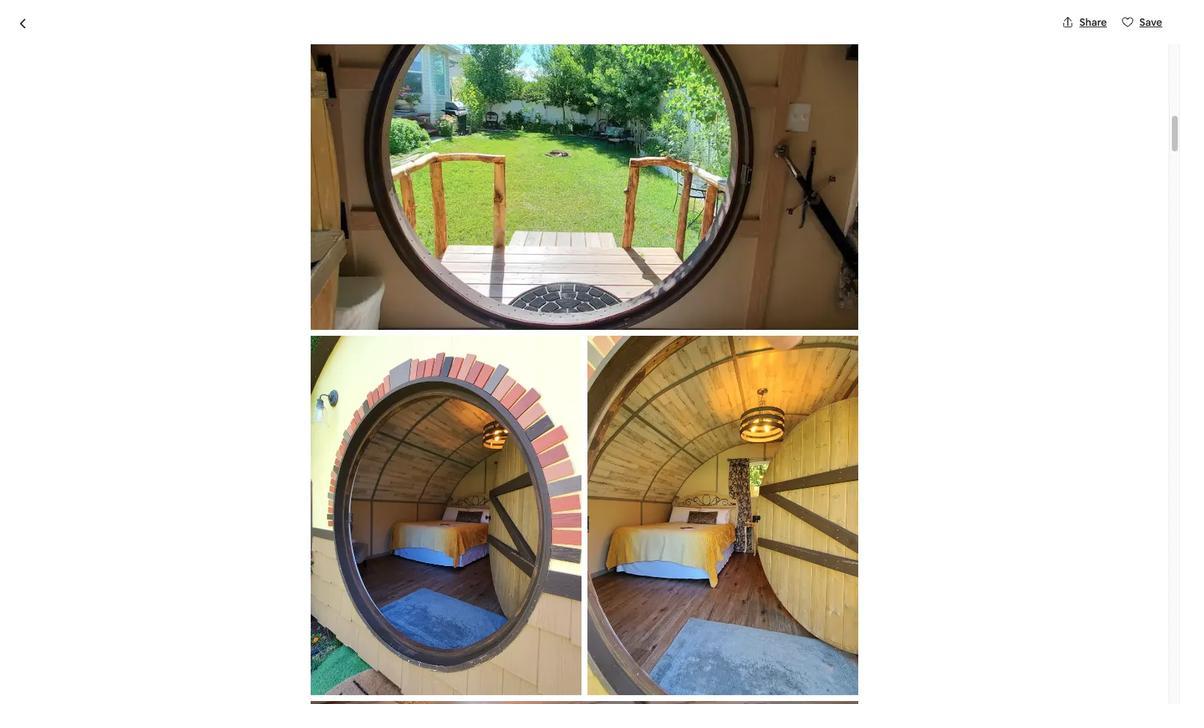 Task type: locate. For each thing, give the bounding box(es) containing it.
tyra is a superhost. learn more about tyra. image
[[612, 433, 653, 474], [612, 433, 653, 474]]

dedicated
[[352, 585, 401, 598]]

1
[[291, 457, 296, 473], [328, 457, 333, 473]]

you
[[799, 645, 817, 659]]

11/5/2023
[[750, 523, 796, 536]]

table and stools in the dining nook. image
[[311, 701, 858, 704], [311, 701, 858, 704]]

a
[[344, 585, 350, 598]]

dialog containing share
[[0, 0, 1180, 704]]

save button
[[1116, 10, 1168, 35]]

listing image 8 image
[[311, 336, 582, 696], [311, 336, 582, 696]]

before
[[766, 473, 798, 486]]

with
[[302, 635, 323, 648]]

save
[[1139, 15, 1162, 29]]

hobbit cottage image 1 image
[[171, 34, 584, 409]]

at
[[259, 585, 269, 598]]

by tyra
[[311, 432, 366, 453]]

1 1 from the left
[[291, 457, 296, 473]]

1 left bed
[[291, 457, 296, 473]]

won't
[[819, 645, 846, 659]]

total
[[741, 473, 764, 486]]

in
[[291, 635, 300, 648]]

listing image 7 image
[[311, 0, 858, 330], [311, 0, 858, 330]]

reserve
[[837, 608, 882, 623]]

2 1 from the left
[[328, 457, 333, 473]]

$500 total before taxes
[[741, 451, 826, 486]]

1 horizontal spatial 1
[[328, 457, 333, 473]]

great for remote work fast wifi at 206 mbps, plus a dedicated workspace.
[[218, 566, 457, 598]]

you won't be charged yet
[[799, 645, 920, 659]]

1 right ·
[[328, 457, 333, 473]]

for
[[253, 566, 269, 581]]

hobbit cottage image 2 image
[[590, 34, 791, 222]]

hobbit cottage image 5 image
[[797, 227, 998, 409]]

dialog
[[0, 0, 1180, 704]]

yet
[[905, 645, 920, 659]]

share button
[[1056, 10, 1113, 35]]

work
[[315, 566, 343, 581]]

0 horizontal spatial 1
[[291, 457, 296, 473]]

wifi
[[240, 585, 257, 598]]

plus
[[322, 585, 342, 598]]

listing image 9 image
[[587, 336, 858, 696], [587, 336, 858, 696]]

hobbit cottage image 3 image
[[590, 227, 791, 409]]



Task type: vqa. For each thing, say whether or not it's contained in the screenshot.
library
no



Task type: describe. For each thing, give the bounding box(es) containing it.
mbps,
[[292, 585, 320, 598]]

charged
[[863, 645, 902, 659]]

great
[[218, 566, 250, 581]]

hobbit cottage image 4 image
[[797, 34, 998, 222]]

be
[[848, 645, 860, 659]]

home
[[206, 432, 250, 453]]

share
[[1080, 15, 1107, 29]]

reserve button
[[741, 598, 979, 633]]

workspace.
[[403, 585, 457, 598]]

$500
[[741, 451, 779, 472]]

lockbox.
[[343, 635, 383, 648]]

taxes
[[801, 473, 826, 486]]

yourself
[[251, 635, 289, 648]]

the
[[325, 635, 341, 648]]

206
[[271, 585, 289, 598]]

11/5/2023 button
[[741, 504, 979, 545]]

·
[[323, 457, 325, 473]]

check yourself in with the lockbox.
[[218, 635, 383, 648]]

bed
[[298, 457, 320, 473]]

tiny
[[171, 432, 203, 453]]

remote
[[272, 566, 313, 581]]

hosted
[[254, 432, 307, 453]]

tiny home hosted by tyra 1 bed · 1 bath
[[171, 432, 366, 473]]

bath
[[335, 457, 360, 473]]

fast
[[218, 585, 238, 598]]

check
[[218, 635, 249, 648]]



